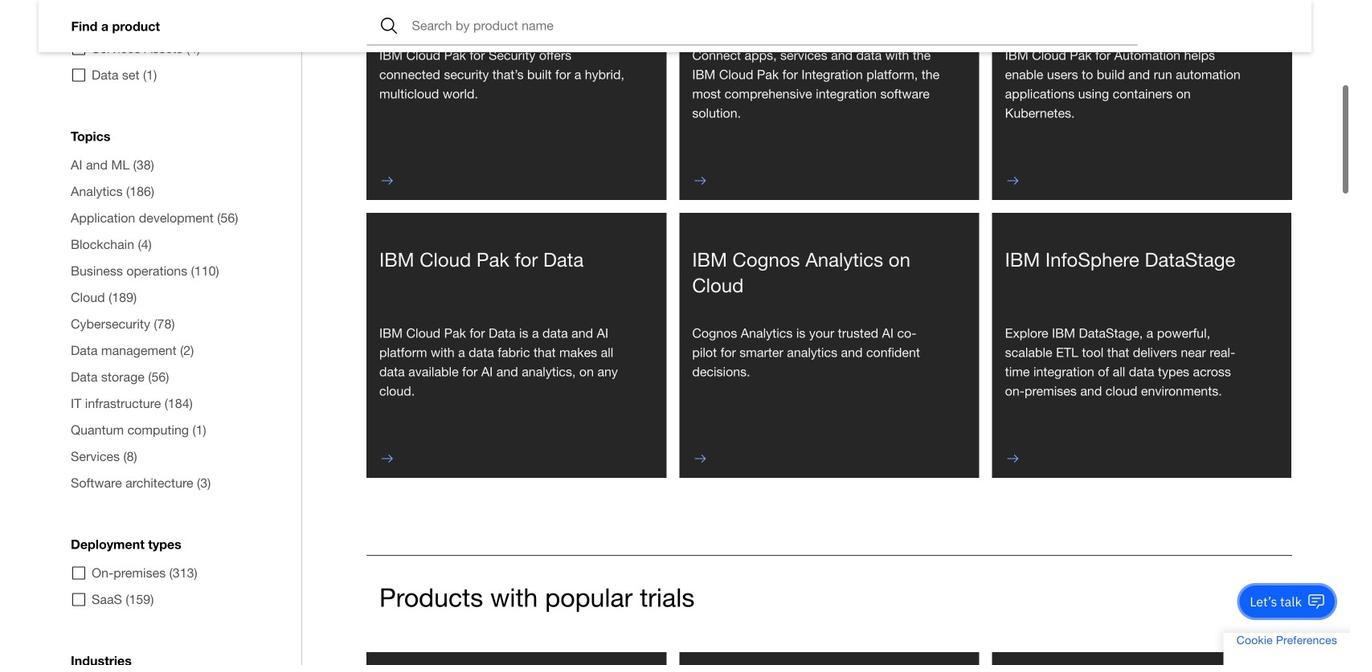 Task type: locate. For each thing, give the bounding box(es) containing it.
search element
[[367, 7, 1138, 45]]

Search text field
[[367, 7, 1138, 45]]

let's talk element
[[1251, 593, 1303, 611]]



